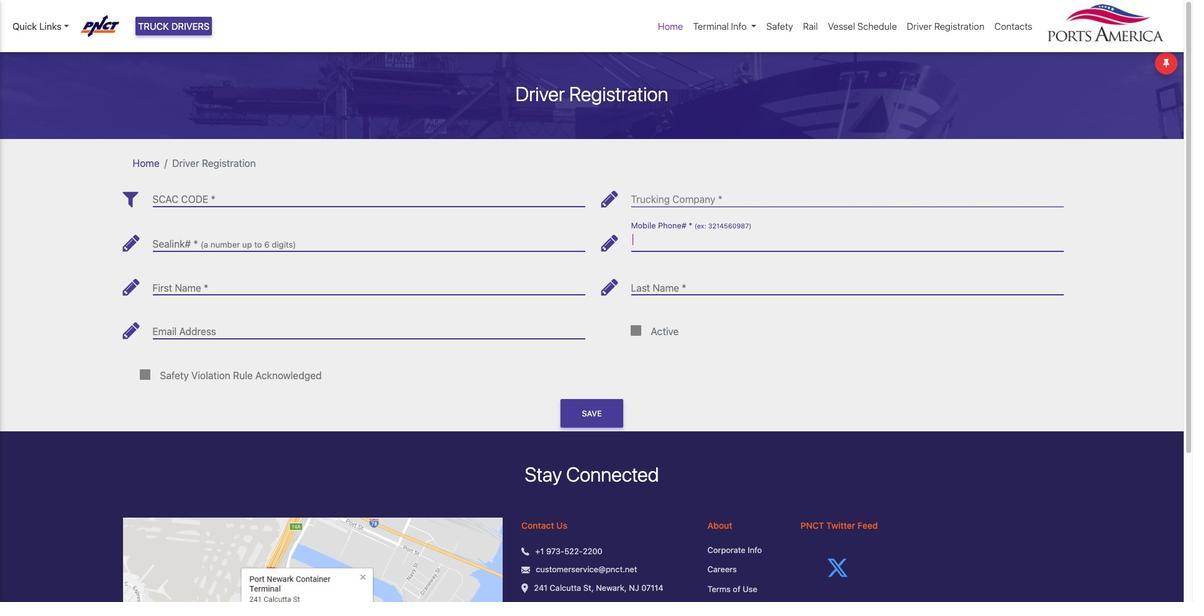 Task type: vqa. For each thing, say whether or not it's contained in the screenshot.
the MERC
no



Task type: locate. For each thing, give the bounding box(es) containing it.
corporate
[[708, 545, 746, 555]]

2 vertical spatial registration
[[202, 158, 256, 169]]

0 horizontal spatial info
[[731, 20, 747, 32]]

pnct twitter feed
[[801, 521, 878, 531]]

0 vertical spatial driver registration
[[907, 20, 985, 32]]

home link left terminal
[[653, 14, 688, 38]]

+1 973-522-2200
[[535, 547, 602, 557]]

name
[[175, 282, 201, 294], [653, 282, 679, 294]]

quick links link
[[12, 19, 69, 33]]

home link up scac
[[133, 158, 159, 169]]

+1
[[535, 547, 544, 557]]

careers
[[708, 565, 737, 575]]

sealink#
[[153, 239, 191, 250]]

driver
[[907, 20, 932, 32], [515, 82, 565, 105], [172, 158, 199, 169]]

safety left the violation
[[160, 370, 189, 381]]

scac code *
[[153, 194, 215, 205]]

info inside corporate info link
[[748, 545, 762, 555]]

home link
[[653, 14, 688, 38], [133, 158, 159, 169]]

truck drivers
[[138, 20, 210, 32]]

mobile phone# * (ex: 3214560987)
[[631, 221, 752, 231]]

registration
[[934, 20, 985, 32], [569, 82, 668, 105], [202, 158, 256, 169]]

1 name from the left
[[175, 282, 201, 294]]

vessel
[[828, 20, 855, 32]]

1 horizontal spatial home
[[658, 20, 683, 32]]

0 horizontal spatial driver
[[172, 158, 199, 169]]

2 horizontal spatial driver
[[907, 20, 932, 32]]

0 horizontal spatial home
[[133, 158, 159, 169]]

Trucking Company * text field
[[631, 184, 1064, 207]]

active
[[651, 326, 679, 338]]

0 vertical spatial driver
[[907, 20, 932, 32]]

0 horizontal spatial safety
[[160, 370, 189, 381]]

0 horizontal spatial name
[[175, 282, 201, 294]]

522-
[[564, 547, 583, 557]]

safety for safety violation rule acknowledged
[[160, 370, 189, 381]]

info right terminal
[[731, 20, 747, 32]]

contacts link
[[990, 14, 1037, 38]]

home up scac
[[133, 158, 159, 169]]

quick links
[[12, 20, 61, 32]]

0 horizontal spatial registration
[[202, 158, 256, 169]]

terminal info
[[693, 20, 747, 32]]

vessel schedule link
[[823, 14, 902, 38]]

2200
[[583, 547, 602, 557]]

SCAC CODE * search field
[[153, 184, 585, 207]]

contact
[[521, 521, 554, 531]]

customerservice@pnct.net
[[536, 565, 637, 575]]

1 horizontal spatial name
[[653, 282, 679, 294]]

of
[[733, 585, 740, 595]]

* for mobile phone# * (ex: 3214560987)
[[689, 221, 692, 231]]

info for terminal info
[[731, 20, 747, 32]]

code
[[181, 194, 208, 205]]

about
[[708, 521, 732, 531]]

email address
[[153, 326, 216, 338]]

acknowledged
[[255, 370, 322, 381]]

schedule
[[858, 20, 897, 32]]

save button
[[561, 400, 623, 428]]

1 vertical spatial driver registration
[[515, 82, 668, 105]]

safety
[[766, 20, 793, 32], [160, 370, 189, 381]]

phone#
[[658, 221, 686, 231]]

home left terminal
[[658, 20, 683, 32]]

truck drivers link
[[135, 17, 212, 36]]

rule
[[233, 370, 253, 381]]

name right 'first'
[[175, 282, 201, 294]]

2 horizontal spatial driver registration
[[907, 20, 985, 32]]

corporate info
[[708, 545, 762, 555]]

use
[[743, 585, 757, 595]]

0 horizontal spatial home link
[[133, 158, 159, 169]]

* left (ex:
[[689, 221, 692, 231]]

241 calcutta st, newark, nj 07114
[[534, 583, 663, 593]]

2 horizontal spatial registration
[[934, 20, 985, 32]]

* left (a
[[194, 239, 198, 250]]

safety left rail
[[766, 20, 793, 32]]

trucking company *
[[631, 194, 722, 205]]

driver registration
[[907, 20, 985, 32], [515, 82, 668, 105], [172, 158, 256, 169]]

0 horizontal spatial driver registration
[[172, 158, 256, 169]]

0 vertical spatial home link
[[653, 14, 688, 38]]

973-
[[546, 547, 564, 557]]

first
[[153, 282, 172, 294]]

1 horizontal spatial info
[[748, 545, 762, 555]]

name right last
[[653, 282, 679, 294]]

* right code in the top of the page
[[211, 194, 215, 205]]

None text field
[[153, 229, 585, 252], [631, 229, 1064, 252], [153, 229, 585, 252], [631, 229, 1064, 252]]

terms of use
[[708, 585, 757, 595]]

calcutta
[[550, 583, 581, 593]]

Last Name * text field
[[631, 273, 1064, 295]]

info up careers link
[[748, 545, 762, 555]]

1 horizontal spatial registration
[[569, 82, 668, 105]]

+1 973-522-2200 link
[[535, 546, 602, 558]]

1 vertical spatial safety
[[160, 370, 189, 381]]

up
[[242, 240, 252, 250]]

info inside terminal info link
[[731, 20, 747, 32]]

* for trucking company *
[[718, 194, 722, 205]]

1 horizontal spatial driver
[[515, 82, 565, 105]]

home
[[658, 20, 683, 32], [133, 158, 159, 169]]

0 vertical spatial info
[[731, 20, 747, 32]]

name for first
[[175, 282, 201, 294]]

truck
[[138, 20, 169, 32]]

* for last name *
[[682, 282, 686, 294]]

2 vertical spatial driver registration
[[172, 158, 256, 169]]

2 name from the left
[[653, 282, 679, 294]]

stay connected
[[525, 463, 659, 487]]

* right last
[[682, 282, 686, 294]]

0 vertical spatial registration
[[934, 20, 985, 32]]

1 vertical spatial info
[[748, 545, 762, 555]]

0 vertical spatial safety
[[766, 20, 793, 32]]

*
[[211, 194, 215, 205], [718, 194, 722, 205], [689, 221, 692, 231], [194, 239, 198, 250], [204, 282, 208, 294], [682, 282, 686, 294]]

1 horizontal spatial home link
[[653, 14, 688, 38]]

* for scac code *
[[211, 194, 215, 205]]

name for last
[[653, 282, 679, 294]]

* right company
[[718, 194, 722, 205]]

safety violation rule acknowledged
[[160, 370, 322, 381]]

* down (a
[[204, 282, 208, 294]]

last name *
[[631, 282, 686, 294]]

info
[[731, 20, 747, 32], [748, 545, 762, 555]]

07114
[[641, 583, 663, 593]]

digits)
[[272, 240, 296, 250]]

1 horizontal spatial safety
[[766, 20, 793, 32]]



Task type: describe. For each thing, give the bounding box(es) containing it.
last
[[631, 282, 650, 294]]

* for first name *
[[204, 282, 208, 294]]

6
[[264, 240, 270, 250]]

violation
[[191, 370, 230, 381]]

company
[[673, 194, 715, 205]]

vessel schedule
[[828, 20, 897, 32]]

corporate info link
[[708, 545, 782, 557]]

connected
[[566, 463, 659, 487]]

Email Address text field
[[153, 317, 585, 339]]

drivers
[[171, 20, 210, 32]]

trucking
[[631, 194, 670, 205]]

save
[[582, 409, 602, 419]]

1 vertical spatial home link
[[133, 158, 159, 169]]

terms
[[708, 585, 731, 595]]

newark,
[[596, 583, 627, 593]]

1 vertical spatial registration
[[569, 82, 668, 105]]

to
[[254, 240, 262, 250]]

1 vertical spatial home
[[133, 158, 159, 169]]

(ex:
[[695, 223, 706, 230]]

info for corporate info
[[748, 545, 762, 555]]

first name *
[[153, 282, 208, 294]]

rail link
[[798, 14, 823, 38]]

terminal
[[693, 20, 729, 32]]

(a
[[201, 240, 208, 250]]

careers link
[[708, 564, 782, 577]]

0 vertical spatial home
[[658, 20, 683, 32]]

email
[[153, 326, 177, 338]]

number
[[211, 240, 240, 250]]

terms of use link
[[708, 584, 782, 596]]

241
[[534, 583, 547, 593]]

terminal info link
[[688, 14, 761, 38]]

contacts
[[994, 20, 1032, 32]]

st,
[[583, 583, 594, 593]]

scac
[[153, 194, 179, 205]]

241 calcutta st, newark, nj 07114 link
[[534, 583, 663, 595]]

mobile
[[631, 221, 656, 231]]

safety for safety
[[766, 20, 793, 32]]

stay
[[525, 463, 562, 487]]

customerservice@pnct.net link
[[536, 564, 637, 577]]

us
[[556, 521, 567, 531]]

quick
[[12, 20, 37, 32]]

3214560987)
[[708, 223, 752, 230]]

1 vertical spatial driver
[[515, 82, 565, 105]]

driver registration link
[[902, 14, 990, 38]]

2 vertical spatial driver
[[172, 158, 199, 169]]

sealink# * (a number up to 6 digits)
[[153, 239, 296, 250]]

safety link
[[761, 14, 798, 38]]

contact us
[[521, 521, 567, 531]]

feed
[[858, 521, 878, 531]]

pnct
[[801, 521, 824, 531]]

address
[[179, 326, 216, 338]]

1 horizontal spatial driver registration
[[515, 82, 668, 105]]

First Name * text field
[[153, 273, 585, 295]]

twitter
[[826, 521, 855, 531]]

links
[[39, 20, 61, 32]]

nj
[[629, 583, 639, 593]]

rail
[[803, 20, 818, 32]]



